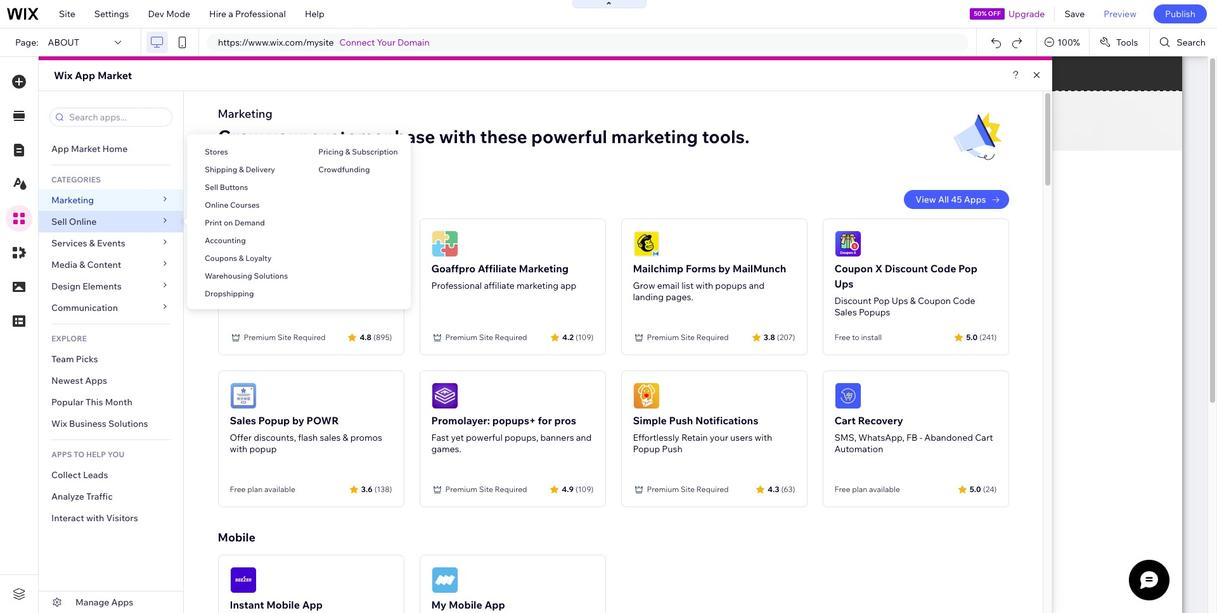 Task type: locate. For each thing, give the bounding box(es) containing it.
& up spin
[[341, 262, 348, 275]]

hire a professional
[[209, 8, 286, 20]]

& down stores "link"
[[239, 165, 244, 174]]

0 horizontal spatial by
[[292, 415, 304, 427]]

0 horizontal spatial marketing
[[517, 280, 558, 292]]

sell up services
[[51, 216, 67, 228]]

mailchimp forms by mailmunch logo image
[[633, 231, 660, 257]]

marketing for marketing
[[51, 195, 94, 206]]

marketing for marketing grow your customer base with these powerful marketing tools.
[[218, 106, 273, 121]]

push up retain
[[669, 415, 693, 427]]

month
[[105, 397, 132, 408]]

0 horizontal spatial pop
[[299, 262, 318, 275]]

smart
[[267, 262, 296, 275]]

and inside mailchimp forms by mailmunch grow email list with popups and landing pages.
[[749, 280, 765, 292]]

free plan available
[[230, 485, 295, 494], [835, 485, 900, 494]]

required down popups,
[[495, 485, 527, 494]]

poptin: smart pop ups & forms logo image
[[230, 231, 256, 257]]

promolayer: popups+ for pros logo image
[[431, 383, 458, 410]]

promolayer: popups+ for pros fast yet powerful popups, banners and games.
[[431, 415, 592, 455]]

grow down mailchimp
[[633, 280, 655, 292]]

marketing up stores "link"
[[218, 106, 273, 121]]

your up delivery
[[268, 126, 306, 148]]

0 horizontal spatial powerful
[[466, 432, 503, 444]]

discount right x at top
[[885, 262, 928, 275]]

& right sales
[[343, 432, 348, 444]]

1 horizontal spatial your
[[710, 432, 728, 444]]

0 horizontal spatial plan
[[247, 485, 263, 494]]

4.3
[[768, 485, 779, 494]]

pricing
[[318, 147, 344, 157]]

push down simple
[[662, 444, 683, 455]]

1 horizontal spatial by
[[718, 262, 730, 275]]

market left home
[[71, 143, 100, 155]]

free plan available for by
[[230, 485, 295, 494]]

1 (109) from the top
[[576, 332, 594, 342]]

0 horizontal spatial cart
[[835, 415, 856, 427]]

interact with visitors link
[[39, 508, 183, 529]]

1 plan from the left
[[247, 485, 263, 494]]

wix for wix app market
[[54, 69, 72, 82]]

premium down 'games.'
[[445, 485, 477, 494]]

by inside mailchimp forms by mailmunch grow email list with popups and landing pages.
[[718, 262, 730, 275]]

1 horizontal spatial sell
[[205, 183, 218, 192]]

wix down about
[[54, 69, 72, 82]]

premium down the landing
[[647, 333, 679, 342]]

0 horizontal spatial grow
[[218, 126, 264, 148]]

0 horizontal spatial sell
[[51, 216, 67, 228]]

0 vertical spatial marketing
[[218, 106, 273, 121]]

required for marketing
[[495, 333, 527, 342]]

online courses
[[205, 200, 260, 210]]

forms inside poptin: smart pop ups & forms email popups, exit intent, spin the wheel
[[350, 262, 381, 275]]

sales popup by powr logo image
[[230, 383, 256, 410]]

required down popups
[[696, 333, 729, 342]]

mobile right instant
[[266, 599, 300, 612]]

2 available from the left
[[869, 485, 900, 494]]

1 horizontal spatial free plan available
[[835, 485, 900, 494]]

mobile up instant mobile app  logo
[[218, 531, 255, 545]]

sales inside coupon x discount code pop ups discount pop ups & coupon code sales popups
[[835, 307, 857, 318]]

grow up shipping & delivery
[[218, 126, 264, 148]]

5.0 left (241)
[[966, 332, 978, 342]]

0 vertical spatial and
[[749, 280, 765, 292]]

5.0 for fb
[[970, 485, 981, 494]]

leads
[[83, 470, 108, 481]]

-
[[920, 432, 922, 444]]

ups
[[320, 262, 339, 275], [835, 278, 854, 290], [892, 295, 908, 307]]

your down notifications
[[710, 432, 728, 444]]

plan down automation
[[852, 485, 867, 494]]

forms inside mailchimp forms by mailmunch grow email list with popups and landing pages.
[[686, 262, 716, 275]]

available down automation
[[869, 485, 900, 494]]

by for popup
[[292, 415, 304, 427]]

1 horizontal spatial online
[[205, 200, 228, 210]]

0 horizontal spatial marketing
[[51, 195, 94, 206]]

crowdfunding
[[318, 165, 370, 174]]

simple push notifications logo image
[[633, 383, 660, 410]]

affiliate
[[478, 262, 517, 275]]

mode
[[166, 8, 190, 20]]

1 vertical spatial solutions
[[108, 418, 148, 430]]

& inside coupon x discount code pop ups discount pop ups & coupon code sales popups
[[910, 295, 916, 307]]

with right list
[[696, 280, 713, 292]]

plan for by
[[247, 485, 263, 494]]

0 vertical spatial sales
[[835, 307, 857, 318]]

by for forms
[[718, 262, 730, 275]]

mobile for instant mobile app
[[266, 599, 300, 612]]

3.6
[[361, 485, 373, 494]]

online courses link
[[187, 195, 301, 216]]

1 vertical spatial grow
[[633, 280, 655, 292]]

1 vertical spatial (109)
[[576, 485, 594, 494]]

x
[[875, 262, 883, 275]]

1 horizontal spatial marketing
[[611, 126, 698, 148]]

cart
[[835, 415, 856, 427], [975, 432, 993, 444]]

analyze traffic
[[51, 491, 113, 503]]

4.3 (63)
[[768, 485, 795, 494]]

premium site required down retain
[[647, 485, 729, 494]]

1 forms from the left
[[350, 262, 381, 275]]

and down mailmunch
[[749, 280, 765, 292]]

plan down the popup
[[247, 485, 263, 494]]

1 horizontal spatial grow
[[633, 280, 655, 292]]

solutions down loyalty
[[254, 271, 288, 281]]

premium down effortlessly
[[647, 485, 679, 494]]

cart up sms, on the bottom of the page
[[835, 415, 856, 427]]

with right 'base'
[[439, 126, 476, 148]]

5.0 (24)
[[970, 485, 997, 494]]

1 horizontal spatial available
[[869, 485, 900, 494]]

push
[[669, 415, 693, 427], [662, 444, 683, 455]]

0 vertical spatial your
[[268, 126, 306, 148]]

required for yet
[[495, 485, 527, 494]]

marketing grow your customer base with these powerful marketing tools.
[[218, 106, 750, 148]]

free plan available down automation
[[835, 485, 900, 494]]

cart right abandoned
[[975, 432, 993, 444]]

pop inside poptin: smart pop ups & forms email popups, exit intent, spin the wheel
[[299, 262, 318, 275]]

0 horizontal spatial professional
[[235, 8, 286, 20]]

mailchimp forms by mailmunch grow email list with popups and landing pages.
[[633, 262, 786, 303]]

0 vertical spatial wix
[[54, 69, 72, 82]]

marketing up the app
[[519, 262, 569, 275]]

0 vertical spatial by
[[718, 262, 730, 275]]

site for mailchimp forms by mailmunch
[[681, 333, 695, 342]]

premium up promolayer: popups+ for pros logo
[[445, 333, 477, 342]]

5.0
[[966, 332, 978, 342], [970, 485, 981, 494]]

ups down coupon x discount code pop ups logo
[[835, 278, 854, 290]]

apps right 45
[[964, 194, 986, 205]]

marketing inside marketing link
[[51, 195, 94, 206]]

affiliate
[[484, 280, 515, 292]]

view
[[916, 194, 936, 205]]

by up popups
[[718, 262, 730, 275]]

grow inside marketing grow your customer base with these powerful marketing tools.
[[218, 126, 264, 148]]

0 horizontal spatial sales
[[230, 415, 256, 427]]

2 (109) from the top
[[576, 485, 594, 494]]

0 horizontal spatial coupon
[[835, 262, 873, 275]]

premium for &
[[244, 333, 276, 342]]

sell inside the sidebar element
[[51, 216, 67, 228]]

site for simple push notifications
[[681, 485, 695, 494]]

plan
[[247, 485, 263, 494], [852, 485, 867, 494]]

by inside sales popup by powr offer discounts, flash sales & promos with popup
[[292, 415, 304, 427]]

save
[[1065, 8, 1085, 20]]

4.9
[[562, 485, 574, 494]]

games.
[[431, 444, 461, 455]]

delivery
[[246, 165, 275, 174]]

premium site required down exit
[[244, 333, 326, 342]]

1 vertical spatial ups
[[835, 278, 854, 290]]

popup down simple
[[633, 444, 660, 455]]

discount
[[885, 262, 928, 275], [835, 295, 872, 307]]

0 vertical spatial (109)
[[576, 332, 594, 342]]

1 vertical spatial online
[[69, 216, 97, 228]]

site down promolayer: popups+ for pros fast yet powerful popups, banners and games.
[[479, 485, 493, 494]]

free left to
[[835, 333, 850, 342]]

& left events on the left
[[89, 238, 95, 249]]

1 horizontal spatial and
[[749, 280, 765, 292]]

5.0 for pop
[[966, 332, 978, 342]]

instant mobile app  logo image
[[230, 567, 256, 594]]

cart recovery logo image
[[835, 383, 861, 410]]

with inside sales popup by powr offer discounts, flash sales & promos with popup
[[230, 444, 247, 455]]

warehousing solutions link
[[187, 266, 301, 287]]

sell online
[[51, 216, 97, 228]]

sales up the offer
[[230, 415, 256, 427]]

site up about
[[59, 8, 75, 20]]

0 vertical spatial push
[[669, 415, 693, 427]]

1 horizontal spatial professional
[[431, 280, 482, 292]]

solutions
[[254, 271, 288, 281], [108, 418, 148, 430]]

1 vertical spatial cart
[[975, 432, 993, 444]]

2 horizontal spatial ups
[[892, 295, 908, 307]]

available down the popup
[[264, 485, 295, 494]]

0 vertical spatial popup
[[258, 415, 290, 427]]

domain
[[398, 37, 430, 48]]

0 horizontal spatial popup
[[258, 415, 290, 427]]

1 vertical spatial code
[[953, 295, 975, 307]]

0 vertical spatial ups
[[320, 262, 339, 275]]

2 plan from the left
[[852, 485, 867, 494]]

goaffpro affiliate marketing logo image
[[431, 231, 458, 257]]

sales
[[320, 432, 341, 444]]

1 vertical spatial by
[[292, 415, 304, 427]]

0 horizontal spatial free plan available
[[230, 485, 295, 494]]

apps up this
[[85, 375, 107, 387]]

premium site required down pages.
[[647, 333, 729, 342]]

notifications
[[695, 415, 758, 427]]

(109) for goaffpro affiliate marketing
[[576, 332, 594, 342]]

professional down goaffpro
[[431, 280, 482, 292]]

you
[[108, 450, 124, 460]]

1 horizontal spatial marketing
[[218, 106, 273, 121]]

2 forms from the left
[[686, 262, 716, 275]]

by up the flash
[[292, 415, 304, 427]]

mailchimp
[[633, 262, 683, 275]]

on
[[224, 218, 233, 228]]

professional right a
[[235, 8, 286, 20]]

0 horizontal spatial available
[[264, 485, 295, 494]]

2 horizontal spatial mobile
[[449, 599, 482, 612]]

1 vertical spatial powerful
[[466, 432, 503, 444]]

marketing inside marketing grow your customer base with these powerful marketing tools.
[[218, 106, 273, 121]]

premium site required down the affiliate
[[445, 333, 527, 342]]

(109) for promolayer: popups+ for pros
[[576, 485, 594, 494]]

free plan available down the popup
[[230, 485, 295, 494]]

coupons
[[205, 254, 237, 263]]

marketing down categories
[[51, 195, 94, 206]]

my mobile app logo image
[[431, 567, 458, 594]]

premium site required down 'games.'
[[445, 485, 527, 494]]

1 horizontal spatial powerful
[[531, 126, 607, 148]]

50% off
[[974, 10, 1001, 18]]

1 horizontal spatial sales
[[835, 307, 857, 318]]

ups inside poptin: smart pop ups & forms email popups, exit intent, spin the wheel
[[320, 262, 339, 275]]

1 vertical spatial wix
[[51, 418, 67, 430]]

sidebar element
[[39, 91, 184, 614]]

with
[[439, 126, 476, 148], [696, 280, 713, 292], [755, 432, 772, 444], [230, 444, 247, 455], [86, 513, 104, 524]]

popup inside sales popup by powr offer discounts, flash sales & promos with popup
[[258, 415, 290, 427]]

sell for sell online
[[51, 216, 67, 228]]

online up print
[[205, 200, 228, 210]]

2 vertical spatial apps
[[111, 597, 133, 609]]

0 vertical spatial grow
[[218, 126, 264, 148]]

ups up intent,
[[320, 262, 339, 275]]

required down the affiliate
[[495, 333, 527, 342]]

1 horizontal spatial coupon
[[918, 295, 951, 307]]

with left the popup
[[230, 444, 247, 455]]

premium
[[244, 333, 276, 342], [445, 333, 477, 342], [647, 333, 679, 342], [445, 485, 477, 494], [647, 485, 679, 494]]

0 vertical spatial apps
[[964, 194, 986, 205]]

apps inside 'link'
[[85, 375, 107, 387]]

(109) right 4.2
[[576, 332, 594, 342]]

100%
[[1058, 37, 1080, 48]]

market inside the app market home link
[[71, 143, 100, 155]]

with down traffic
[[86, 513, 104, 524]]

popular this month link
[[39, 392, 183, 413]]

1 vertical spatial and
[[576, 432, 592, 444]]

sales up to
[[835, 307, 857, 318]]

site down pages.
[[681, 333, 695, 342]]

required down intent,
[[293, 333, 326, 342]]

site down retain
[[681, 485, 695, 494]]

0 vertical spatial powerful
[[531, 126, 607, 148]]

available for sms,
[[869, 485, 900, 494]]

sell for sell buttons
[[205, 183, 218, 192]]

required down retain
[[696, 485, 729, 494]]

mailmunch
[[733, 262, 786, 275]]

and for pros
[[576, 432, 592, 444]]

popup up discounts,
[[258, 415, 290, 427]]

1 vertical spatial your
[[710, 432, 728, 444]]

popups
[[715, 280, 747, 292]]

conversion
[[218, 192, 280, 207]]

explore
[[51, 334, 87, 344]]

1 vertical spatial market
[[71, 143, 100, 155]]

wix for wix business solutions
[[51, 418, 67, 430]]

1 vertical spatial sales
[[230, 415, 256, 427]]

services & events
[[51, 238, 125, 249]]

required for forms
[[293, 333, 326, 342]]

0 vertical spatial discount
[[885, 262, 928, 275]]

services
[[51, 238, 87, 249]]

wix app market
[[54, 69, 132, 82]]

sell down shipping
[[205, 183, 218, 192]]

content
[[87, 259, 121, 271]]

0 horizontal spatial discount
[[835, 295, 872, 307]]

0 vertical spatial professional
[[235, 8, 286, 20]]

mobile right my
[[449, 599, 482, 612]]

1 vertical spatial sell
[[51, 216, 67, 228]]

off
[[988, 10, 1001, 18]]

0 vertical spatial coupon
[[835, 262, 873, 275]]

collect
[[51, 470, 81, 481]]

1 vertical spatial marketing
[[517, 280, 558, 292]]

5.0 left "(24)"
[[970, 485, 981, 494]]

loyalty
[[246, 254, 272, 263]]

site down the affiliate
[[479, 333, 493, 342]]

0 horizontal spatial your
[[268, 126, 306, 148]]

coupon right popups
[[918, 295, 951, 307]]

sell buttons
[[205, 183, 248, 192]]

wix inside the sidebar element
[[51, 418, 67, 430]]

marketing link
[[39, 190, 183, 211]]

1 available from the left
[[264, 485, 295, 494]]

site down exit
[[278, 333, 292, 342]]

0 vertical spatial sell
[[205, 183, 218, 192]]

banners
[[540, 432, 574, 444]]

effortlessly
[[633, 432, 679, 444]]

free down the offer
[[230, 485, 246, 494]]

0 vertical spatial cart
[[835, 415, 856, 427]]

(109) right "4.9"
[[576, 485, 594, 494]]

warehousing
[[205, 271, 252, 281]]

shipping & delivery link
[[187, 159, 301, 181]]

team picks link
[[39, 349, 183, 370]]

2 vertical spatial marketing
[[519, 262, 569, 275]]

1 vertical spatial professional
[[431, 280, 482, 292]]

1 horizontal spatial mobile
[[266, 599, 300, 612]]

about
[[48, 37, 79, 48]]

home
[[102, 143, 128, 155]]

1 free plan available from the left
[[230, 485, 295, 494]]

2 horizontal spatial marketing
[[519, 262, 569, 275]]

0 horizontal spatial solutions
[[108, 418, 148, 430]]

0 horizontal spatial ups
[[320, 262, 339, 275]]

0 vertical spatial 5.0
[[966, 332, 978, 342]]

coupon left x at top
[[835, 262, 873, 275]]

0 horizontal spatial apps
[[85, 375, 107, 387]]

view all 45 apps
[[916, 194, 986, 205]]

0 vertical spatial marketing
[[611, 126, 698, 148]]

2 free plan available from the left
[[835, 485, 900, 494]]

solutions down month
[[108, 418, 148, 430]]

apps
[[964, 194, 986, 205], [85, 375, 107, 387], [111, 597, 133, 609]]

and down "pros"
[[576, 432, 592, 444]]

forms up the
[[350, 262, 381, 275]]

1 vertical spatial popup
[[633, 444, 660, 455]]

1 vertical spatial apps
[[85, 375, 107, 387]]

1 horizontal spatial forms
[[686, 262, 716, 275]]

(241)
[[980, 332, 997, 342]]

& right popups
[[910, 295, 916, 307]]

media & content link
[[39, 254, 183, 276]]

coupon x discount code pop ups discount pop ups & coupon code sales popups
[[835, 262, 977, 318]]

free down automation
[[835, 485, 850, 494]]

discount up to
[[835, 295, 872, 307]]

wix business solutions
[[51, 418, 148, 430]]

professional
[[235, 8, 286, 20], [431, 280, 482, 292]]

1 vertical spatial discount
[[835, 295, 872, 307]]

1 vertical spatial coupon
[[918, 295, 951, 307]]

premium down wheel
[[244, 333, 276, 342]]

and inside promolayer: popups+ for pros fast yet powerful popups, banners and games.
[[576, 432, 592, 444]]

site
[[59, 8, 75, 20], [278, 333, 292, 342], [479, 333, 493, 342], [681, 333, 695, 342], [479, 485, 493, 494], [681, 485, 695, 494]]

(24)
[[983, 485, 997, 494]]

market up search apps... field
[[98, 69, 132, 82]]

site for poptin: smart pop ups & forms
[[278, 333, 292, 342]]

forms up list
[[686, 262, 716, 275]]

premium for fast
[[445, 485, 477, 494]]

flash
[[298, 432, 318, 444]]

2 horizontal spatial apps
[[964, 194, 986, 205]]

upgrade
[[1009, 8, 1045, 20]]

app inside the sidebar element
[[51, 143, 69, 155]]

0 vertical spatial solutions
[[254, 271, 288, 281]]

1 vertical spatial marketing
[[51, 195, 94, 206]]

premium site required for retain
[[647, 485, 729, 494]]

with right users
[[755, 432, 772, 444]]

ups right popups
[[892, 295, 908, 307]]

wix down popular
[[51, 418, 67, 430]]

0 horizontal spatial and
[[576, 432, 592, 444]]

apps right manage
[[111, 597, 133, 609]]

1 horizontal spatial plan
[[852, 485, 867, 494]]

0 horizontal spatial online
[[69, 216, 97, 228]]

offer
[[230, 432, 252, 444]]

accounting
[[205, 236, 246, 245]]

online up services & events
[[69, 216, 97, 228]]

1 horizontal spatial ups
[[835, 278, 854, 290]]

0 horizontal spatial forms
[[350, 262, 381, 275]]



Task type: vqa. For each thing, say whether or not it's contained in the screenshot.
the top Online
yes



Task type: describe. For each thing, give the bounding box(es) containing it.
connect
[[339, 37, 375, 48]]

traffic
[[86, 491, 113, 503]]

popups,
[[254, 280, 288, 292]]

& left loyalty
[[239, 254, 244, 263]]

professional inside goaffpro affiliate marketing professional affiliate marketing app
[[431, 280, 482, 292]]

preview
[[1104, 8, 1137, 20]]

premium site required for grow
[[647, 333, 729, 342]]

popups
[[859, 307, 890, 318]]

site for promolayer: popups+ for pros
[[479, 485, 493, 494]]

3.8
[[764, 332, 775, 342]]

my
[[431, 599, 447, 612]]

with inside mailchimp forms by mailmunch grow email list with popups and landing pages.
[[696, 280, 713, 292]]

hire
[[209, 8, 226, 20]]

buttons
[[220, 183, 248, 192]]

2 vertical spatial ups
[[892, 295, 908, 307]]

collect leads
[[51, 470, 108, 481]]

recovery
[[858, 415, 903, 427]]

categories
[[51, 175, 101, 184]]

my mobile app
[[431, 599, 505, 612]]

(207)
[[777, 332, 795, 342]]

these
[[480, 126, 527, 148]]

required for your
[[696, 485, 729, 494]]

design
[[51, 281, 81, 292]]

& inside poptin: smart pop ups & forms email popups, exit intent, spin the wheel
[[341, 262, 348, 275]]

business
[[69, 418, 106, 430]]

required for email
[[696, 333, 729, 342]]

instant mobile app
[[230, 599, 323, 612]]

base
[[395, 126, 435, 148]]

marketing inside goaffpro affiliate marketing professional affiliate marketing app
[[519, 262, 569, 275]]

tools
[[1116, 37, 1138, 48]]

email
[[657, 280, 680, 292]]

with inside marketing grow your customer base with these powerful marketing tools.
[[439, 126, 476, 148]]

to
[[74, 450, 84, 460]]

mobile for my mobile app
[[449, 599, 482, 612]]

premium for retain
[[647, 485, 679, 494]]

settings
[[94, 8, 129, 20]]

marketing inside marketing grow your customer base with these powerful marketing tools.
[[611, 126, 698, 148]]

sell buttons link
[[187, 177, 301, 198]]

and for mailmunch
[[749, 280, 765, 292]]

spin
[[336, 280, 355, 292]]

promolayer:
[[431, 415, 490, 427]]

1 vertical spatial push
[[662, 444, 683, 455]]

dropshipping link
[[187, 283, 301, 305]]

& right pricing
[[345, 147, 350, 157]]

free to install
[[835, 333, 882, 342]]

popup inside simple push notifications effortlessly retain your users with popup push
[[633, 444, 660, 455]]

search button
[[1150, 29, 1217, 56]]

4.9 (109)
[[562, 485, 594, 494]]

45
[[951, 194, 962, 205]]

save button
[[1055, 0, 1094, 28]]

sell online link
[[39, 211, 183, 233]]

your
[[377, 37, 396, 48]]

users
[[730, 432, 753, 444]]

solutions inside the sidebar element
[[108, 418, 148, 430]]

premium site required for affiliate
[[445, 333, 527, 342]]

powerful inside promolayer: popups+ for pros fast yet powerful popups, banners and games.
[[466, 432, 503, 444]]

abandoned
[[924, 432, 973, 444]]

Search apps... field
[[65, 108, 168, 126]]

print on demand
[[205, 218, 265, 228]]

sales inside sales popup by powr offer discounts, flash sales & promos with popup
[[230, 415, 256, 427]]

customer
[[310, 126, 391, 148]]

plan for sms,
[[852, 485, 867, 494]]

fast
[[431, 432, 449, 444]]

intent,
[[307, 280, 334, 292]]

1 horizontal spatial solutions
[[254, 271, 288, 281]]

2 horizontal spatial pop
[[959, 262, 977, 275]]

publish button
[[1154, 4, 1207, 23]]

4.8
[[360, 332, 372, 342]]

with inside interact with visitors 'link'
[[86, 513, 104, 524]]

premium for affiliate
[[445, 333, 477, 342]]

email
[[230, 280, 252, 292]]

pros
[[554, 415, 576, 427]]

analyze traffic link
[[39, 486, 183, 508]]

free for coupon x discount code pop ups
[[835, 333, 850, 342]]

0 horizontal spatial mobile
[[218, 531, 255, 545]]

wix business solutions link
[[39, 413, 183, 435]]

powerful inside marketing grow your customer base with these powerful marketing tools.
[[531, 126, 607, 148]]

help
[[86, 450, 106, 460]]

goaffpro affiliate marketing professional affiliate marketing app
[[431, 262, 576, 292]]

pricing & subscription link
[[301, 141, 411, 163]]

accounting link
[[187, 230, 301, 252]]

1 horizontal spatial pop
[[873, 295, 890, 307]]

print on demand link
[[187, 212, 301, 234]]

app market home
[[51, 143, 128, 155]]

0 vertical spatial code
[[930, 262, 956, 275]]

0 vertical spatial market
[[98, 69, 132, 82]]

demand
[[235, 218, 265, 228]]

free plan available for sms,
[[835, 485, 900, 494]]

online inside the sidebar element
[[69, 216, 97, 228]]

help
[[305, 8, 324, 20]]

1 horizontal spatial cart
[[975, 432, 993, 444]]

apps
[[51, 450, 72, 460]]

apps for manage apps
[[111, 597, 133, 609]]

& inside sales popup by powr offer discounts, flash sales & promos with popup
[[343, 432, 348, 444]]

all
[[938, 194, 949, 205]]

coupons & loyalty link
[[187, 248, 301, 269]]

4.2
[[562, 332, 574, 342]]

with inside simple push notifications effortlessly retain your users with popup push
[[755, 432, 772, 444]]

your inside marketing grow your customer base with these powerful marketing tools.
[[268, 126, 306, 148]]

premium for grow
[[647, 333, 679, 342]]

collect leads link
[[39, 465, 183, 486]]

coupon x discount code pop ups logo image
[[835, 231, 861, 257]]

view all 45 apps link
[[904, 190, 1009, 209]]

popular this month
[[51, 397, 132, 408]]

powr
[[307, 415, 339, 427]]

site for goaffpro affiliate marketing
[[479, 333, 493, 342]]

dropshipping
[[205, 289, 254, 299]]

pages.
[[666, 292, 693, 303]]

free for cart recovery
[[835, 485, 850, 494]]

shipping & delivery
[[205, 165, 275, 174]]

the
[[357, 280, 373, 292]]

marketing inside goaffpro affiliate marketing professional affiliate marketing app
[[517, 280, 558, 292]]

fb
[[906, 432, 918, 444]]

services & events link
[[39, 233, 183, 254]]

team
[[51, 354, 74, 365]]

premium site required for fast
[[445, 485, 527, 494]]

& right media
[[79, 259, 85, 271]]

search
[[1177, 37, 1206, 48]]

install
[[861, 333, 882, 342]]

your inside simple push notifications effortlessly retain your users with popup push
[[710, 432, 728, 444]]

free for sales popup by powr
[[230, 485, 246, 494]]

(63)
[[781, 485, 795, 494]]

premium site required for &
[[244, 333, 326, 342]]

manage apps link
[[39, 592, 183, 614]]

newest apps
[[51, 375, 107, 387]]

grow inside mailchimp forms by mailmunch grow email list with popups and landing pages.
[[633, 280, 655, 292]]

1 horizontal spatial discount
[[885, 262, 928, 275]]

courses
[[230, 200, 260, 210]]

apps for newest apps
[[85, 375, 107, 387]]

available for by
[[264, 485, 295, 494]]

list
[[682, 280, 694, 292]]



